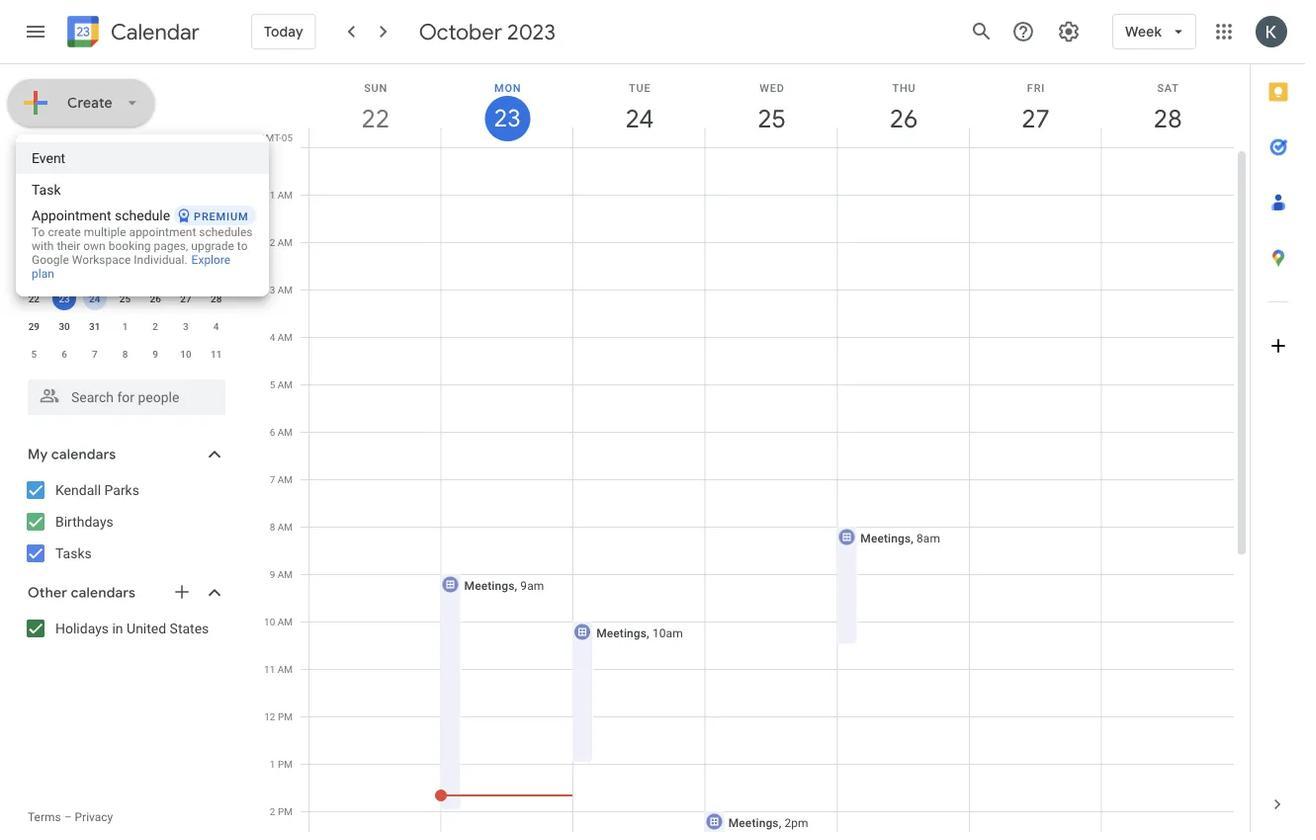 Task type: describe. For each thing, give the bounding box(es) containing it.
24 cell
[[80, 285, 110, 312]]

november 11 element
[[204, 342, 228, 366]]

with
[[32, 239, 54, 253]]

mon 23
[[493, 82, 522, 134]]

row containing 1
[[19, 202, 231, 229]]

plan
[[32, 267, 54, 281]]

11 for 11 am
[[264, 664, 275, 675]]

27 inside column header
[[1021, 102, 1049, 135]]

27 link
[[1013, 96, 1059, 141]]

24 element
[[83, 287, 107, 311]]

, for 8am
[[911, 532, 914, 545]]

upgrade
[[191, 239, 234, 253]]

am for 7 am
[[278, 474, 293, 486]]

26 element
[[144, 287, 167, 311]]

premium
[[194, 210, 249, 223]]

am for 8 am
[[278, 521, 293, 533]]

holidays in united states
[[55, 621, 209, 637]]

31
[[89, 320, 100, 332]]

pm for 12 pm
[[278, 711, 293, 723]]

create
[[48, 225, 81, 239]]

2 for 2 pm
[[270, 806, 275, 818]]

5 cell from the left
[[836, 147, 970, 833]]

11 for november 11 element
[[211, 348, 222, 360]]

gmt-
[[259, 132, 282, 143]]

october 2023 grid
[[19, 174, 231, 368]]

settings menu image
[[1057, 20, 1081, 44]]

1 for november 1 element
[[122, 320, 128, 332]]

birthdays
[[55, 514, 113, 530]]

23 inside mon 23
[[493, 103, 520, 134]]

21 element
[[204, 259, 228, 283]]

thu 26
[[888, 82, 917, 135]]

row containing 22
[[19, 285, 231, 312]]

m
[[60, 182, 69, 194]]

2 up create
[[62, 210, 67, 222]]

their
[[57, 239, 80, 253]]

wed 25
[[756, 82, 785, 135]]

27 element
[[174, 287, 198, 311]]

27 column header
[[969, 64, 1102, 147]]

16
[[59, 265, 70, 277]]

25 element
[[113, 287, 137, 311]]

tue
[[629, 82, 651, 94]]

25 link
[[749, 96, 795, 141]]

23, today element
[[52, 287, 76, 311]]

15 element
[[22, 259, 46, 283]]

29
[[28, 320, 40, 332]]

explore plan
[[32, 253, 231, 281]]

create button
[[8, 79, 154, 127]]

4 for 4 am
[[270, 331, 275, 343]]

9am
[[520, 579, 544, 593]]

05
[[282, 132, 293, 143]]

19 element
[[144, 259, 167, 283]]

Search for people text field
[[40, 380, 214, 415]]

to create multiple appointment schedules with their own booking pages, upgrade to google workspace individual.
[[32, 225, 253, 267]]

22 column header
[[309, 64, 442, 147]]

row containing 29
[[19, 312, 231, 340]]

5 for november 5 element
[[31, 348, 37, 360]]

november 7 element
[[83, 342, 107, 366]]

–
[[64, 811, 72, 825]]

am for 9 am
[[278, 569, 293, 580]]

22 link
[[353, 96, 398, 141]]

other calendars button
[[4, 578, 245, 609]]

calendars for other calendars
[[71, 584, 136, 602]]

event
[[32, 150, 65, 166]]

fri 27
[[1021, 82, 1049, 135]]

today
[[264, 23, 303, 41]]

kendall
[[55, 482, 101, 498]]

7 for 7 am
[[270, 474, 275, 486]]

6 for 6 am
[[270, 426, 275, 438]]

november 3 element
[[174, 314, 198, 338]]

explore
[[191, 253, 231, 267]]

23 column header
[[441, 64, 574, 147]]

sat 28
[[1153, 82, 1181, 135]]

am for 4 am
[[278, 331, 293, 343]]

8 am
[[270, 521, 293, 533]]

individual.
[[134, 253, 188, 267]]

mon
[[494, 82, 522, 94]]

my calendars list
[[4, 475, 245, 570]]

13 element
[[174, 231, 198, 255]]

24 inside the 24 column header
[[624, 102, 653, 135]]

6 for november 6 element
[[62, 348, 67, 360]]

row group containing 1
[[19, 202, 231, 368]]

3 for november 3 element
[[183, 320, 189, 332]]

1 for 1 pm
[[270, 758, 275, 770]]

6 am
[[270, 426, 293, 438]]

november 10 element
[[174, 342, 198, 366]]

26 link
[[881, 96, 927, 141]]

10 am
[[264, 616, 293, 628]]

1 vertical spatial october 2023
[[28, 149, 120, 167]]

14
[[211, 237, 222, 249]]

30
[[59, 320, 70, 332]]

2 am
[[270, 236, 293, 248]]

25 column header
[[705, 64, 838, 147]]

29 element
[[22, 314, 46, 338]]

10 element
[[83, 231, 107, 255]]

20
[[180, 265, 191, 277]]

28 column header
[[1101, 64, 1234, 147]]

8am
[[917, 532, 941, 545]]

5 for 5 am
[[270, 379, 275, 391]]

1 am
[[270, 189, 293, 201]]

november 8 element
[[113, 342, 137, 366]]

meetings , 9am
[[464, 579, 544, 593]]

1 horizontal spatial 6
[[183, 210, 189, 222]]

1 horizontal spatial october
[[419, 18, 502, 45]]

privacy link
[[75, 811, 113, 825]]

, for 9am
[[515, 579, 517, 593]]

19
[[150, 265, 161, 277]]

22 inside row
[[28, 293, 40, 305]]

terms
[[28, 811, 61, 825]]

create
[[67, 94, 113, 112]]

terms – privacy
[[28, 811, 113, 825]]

2 pm
[[270, 806, 293, 818]]

14 element
[[204, 231, 228, 255]]

3 am
[[270, 284, 293, 296]]

meetings for meetings , 9am
[[464, 579, 515, 593]]

9 for 9 am
[[270, 569, 275, 580]]

11 for the 11 "element"
[[119, 237, 131, 249]]

row containing 15
[[19, 257, 231, 285]]

tasks
[[55, 545, 92, 562]]

main drawer image
[[24, 20, 47, 44]]

4 cell from the left
[[704, 147, 838, 833]]

11 am
[[264, 664, 293, 675]]

appointment
[[32, 207, 111, 223]]

12 pm
[[264, 711, 293, 723]]

november 6 element
[[52, 342, 76, 366]]

holidays
[[55, 621, 109, 637]]

meetings for meetings , 2pm
[[729, 816, 779, 830]]

appointment schedule
[[32, 207, 170, 223]]

am for 2 am
[[278, 236, 293, 248]]

15
[[28, 265, 40, 277]]

gmt-05
[[259, 132, 293, 143]]

s
[[31, 182, 37, 194]]

schedule
[[115, 207, 170, 223]]

26 inside column header
[[888, 102, 917, 135]]

kendall parks
[[55, 482, 139, 498]]

13
[[180, 237, 191, 249]]

7 cell from the left
[[1102, 147, 1234, 833]]

calendar
[[111, 18, 200, 46]]

my calendars button
[[4, 439, 245, 471]]

friday column header
[[171, 174, 201, 202]]

fri
[[1027, 82, 1046, 94]]

21
[[211, 265, 222, 277]]



Task type: locate. For each thing, give the bounding box(es) containing it.
, left 9am
[[515, 579, 517, 593]]

, left 2pm
[[779, 816, 782, 830]]

2 vertical spatial 5
[[270, 379, 275, 391]]

pages,
[[154, 239, 188, 253]]

1 horizontal spatial 3
[[183, 320, 189, 332]]

cell
[[310, 147, 442, 833], [435, 147, 574, 833], [572, 147, 706, 833], [704, 147, 838, 833], [836, 147, 970, 833], [970, 147, 1102, 833], [1102, 147, 1234, 833]]

12 inside row
[[150, 237, 161, 249]]

0 vertical spatial 22
[[360, 102, 388, 135]]

1 up 2 am
[[270, 189, 275, 201]]

5 am from the top
[[278, 379, 293, 391]]

0 horizontal spatial 12
[[150, 237, 161, 249]]

am for 1 am
[[278, 189, 293, 201]]

28 link
[[1145, 96, 1191, 141]]

10 for november 10 element
[[180, 348, 191, 360]]

17
[[89, 265, 100, 277]]

8 am from the top
[[278, 521, 293, 533]]

calendar element
[[63, 12, 200, 55]]

1 vertical spatial 7
[[92, 348, 98, 360]]

3 am from the top
[[278, 284, 293, 296]]

4 am from the top
[[278, 331, 293, 343]]

0 horizontal spatial 27
[[180, 293, 191, 305]]

22 down the plan
[[28, 293, 40, 305]]

1 vertical spatial 24
[[89, 293, 100, 305]]

5 am
[[270, 379, 293, 391]]

23 cell
[[49, 285, 80, 312]]

1 vertical spatial 27
[[180, 293, 191, 305]]

3 cell from the left
[[572, 147, 706, 833]]

meetings left 8am
[[861, 532, 911, 545]]

1 cell from the left
[[310, 147, 442, 833]]

1 vertical spatial calendars
[[71, 584, 136, 602]]

0 vertical spatial 26
[[888, 102, 917, 135]]

week button
[[1113, 8, 1197, 55]]

1 horizontal spatial 5
[[153, 210, 158, 222]]

am up 5 am
[[278, 331, 293, 343]]

1 horizontal spatial october 2023
[[419, 18, 556, 45]]

22 element
[[22, 287, 46, 311]]

5 up 6 am at the bottom
[[270, 379, 275, 391]]

26 down 19
[[150, 293, 161, 305]]

saturday column header
[[201, 174, 231, 202]]

6 cell from the left
[[970, 147, 1102, 833]]

28 element
[[204, 287, 228, 311]]

november 5 element
[[22, 342, 46, 366]]

0 horizontal spatial 3
[[92, 210, 98, 222]]

sat
[[1157, 82, 1180, 94]]

pm for 2 pm
[[278, 806, 293, 818]]

1 horizontal spatial 7
[[213, 210, 219, 222]]

tab list
[[1251, 64, 1305, 777]]

november 9 element
[[144, 342, 167, 366]]

october 2023
[[419, 18, 556, 45], [28, 149, 120, 167]]

1 vertical spatial 8
[[122, 348, 128, 360]]

2 right to
[[270, 236, 275, 248]]

0 horizontal spatial 28
[[211, 293, 222, 305]]

28 down "21"
[[211, 293, 222, 305]]

23
[[493, 103, 520, 134], [59, 293, 70, 305]]

23 inside cell
[[59, 293, 70, 305]]

0 horizontal spatial 24
[[89, 293, 100, 305]]

4 for november 4 element
[[213, 320, 219, 332]]

1 horizontal spatial 11
[[211, 348, 222, 360]]

row containing meetings
[[301, 147, 1234, 833]]

6 inside grid
[[270, 426, 275, 438]]

sun 22
[[360, 82, 388, 135]]

0 vertical spatial 10
[[89, 237, 100, 249]]

3 for 3 am
[[270, 284, 275, 296]]

in
[[112, 621, 123, 637]]

9 am
[[270, 569, 293, 580]]

2023 right event
[[87, 149, 120, 167]]

2 vertical spatial 11
[[264, 664, 275, 675]]

pm up 2 pm
[[278, 758, 293, 770]]

23 down mon
[[493, 103, 520, 134]]

1 horizontal spatial 8
[[122, 348, 128, 360]]

booking
[[108, 239, 151, 253]]

25 inside row
[[119, 293, 131, 305]]

8 up 9 am
[[270, 521, 275, 533]]

2 cell from the left
[[435, 147, 574, 833]]

meetings left 10am
[[596, 626, 647, 640]]

0 horizontal spatial 22
[[28, 293, 40, 305]]

4 down 3 am
[[270, 331, 275, 343]]

meetings left 9am
[[464, 579, 515, 593]]

28 inside 28 column header
[[1153, 102, 1181, 135]]

2 vertical spatial 6
[[270, 426, 275, 438]]

row containing 5
[[19, 340, 231, 368]]

, for 2pm
[[779, 816, 782, 830]]

26 column header
[[837, 64, 970, 147]]

2 horizontal spatial 6
[[270, 426, 275, 438]]

11
[[119, 237, 131, 249], [211, 348, 222, 360], [264, 664, 275, 675]]

7 for november 7 element
[[92, 348, 98, 360]]

row
[[301, 147, 1234, 833], [19, 174, 231, 202], [19, 202, 231, 229], [19, 229, 231, 257], [19, 257, 231, 285], [19, 285, 231, 312], [19, 312, 231, 340], [19, 340, 231, 368]]

am down 4 am
[[278, 379, 293, 391]]

tue 24
[[624, 82, 653, 135]]

my calendars
[[28, 446, 116, 464]]

add other calendars image
[[172, 582, 192, 602]]

2 for 2 am
[[270, 236, 275, 248]]

other calendars
[[28, 584, 136, 602]]

1 horizontal spatial 28
[[1153, 102, 1181, 135]]

3 pm from the top
[[278, 806, 293, 818]]

2 horizontal spatial 3
[[270, 284, 275, 296]]

1 vertical spatial 9
[[153, 348, 158, 360]]

23 up 30
[[59, 293, 70, 305]]

27 down 20
[[180, 293, 191, 305]]

0 vertical spatial 24
[[624, 102, 653, 135]]

18 element
[[113, 259, 137, 283]]

0 vertical spatial 28
[[1153, 102, 1181, 135]]

12 element
[[144, 231, 167, 255]]

1 horizontal spatial 26
[[888, 102, 917, 135]]

2 horizontal spatial 10
[[264, 616, 275, 628]]

0 vertical spatial october
[[419, 18, 502, 45]]

pm for 1 pm
[[278, 758, 293, 770]]

0 horizontal spatial 23
[[59, 293, 70, 305]]

0 vertical spatial 9
[[62, 237, 67, 249]]

2 horizontal spatial 11
[[264, 664, 275, 675]]

0 vertical spatial 23
[[493, 103, 520, 134]]

8 for 8 am
[[270, 521, 275, 533]]

1 horizontal spatial 25
[[756, 102, 785, 135]]

5 down 29 element
[[31, 348, 37, 360]]

10 up workspace
[[89, 237, 100, 249]]

11 am from the top
[[278, 664, 293, 675]]

row group
[[19, 202, 231, 368]]

1
[[270, 189, 275, 201], [31, 210, 37, 222], [122, 320, 128, 332], [270, 758, 275, 770]]

6 up the 7 am
[[270, 426, 275, 438]]

1 horizontal spatial 4
[[213, 320, 219, 332]]

11 inside "element"
[[119, 237, 131, 249]]

25 down wed
[[756, 102, 785, 135]]

pm down 1 pm
[[278, 806, 293, 818]]

1 vertical spatial pm
[[278, 758, 293, 770]]

1 vertical spatial 25
[[119, 293, 131, 305]]

12 up individual. at the left of the page
[[150, 237, 161, 249]]

22 down sun
[[360, 102, 388, 135]]

5 inside november 5 element
[[31, 348, 37, 360]]

10 down november 3 element
[[180, 348, 191, 360]]

am
[[278, 189, 293, 201], [278, 236, 293, 248], [278, 284, 293, 296], [278, 331, 293, 343], [278, 379, 293, 391], [278, 426, 293, 438], [278, 474, 293, 486], [278, 521, 293, 533], [278, 569, 293, 580], [278, 616, 293, 628], [278, 664, 293, 675]]

12 down 11 am
[[264, 711, 275, 723]]

november 4 element
[[204, 314, 228, 338]]

2 horizontal spatial 9
[[270, 569, 275, 580]]

12
[[150, 237, 161, 249], [264, 711, 275, 723]]

am down 9 am
[[278, 616, 293, 628]]

0 vertical spatial 11
[[119, 237, 131, 249]]

12 for 12 pm
[[264, 711, 275, 723]]

0 horizontal spatial 10
[[89, 237, 100, 249]]

calendars inside the other calendars dropdown button
[[71, 584, 136, 602]]

1 vertical spatial 5
[[31, 348, 37, 360]]

0 horizontal spatial 8
[[31, 237, 37, 249]]

27 down "fri"
[[1021, 102, 1049, 135]]

8 up google
[[31, 237, 37, 249]]

calendars inside 'my calendars' dropdown button
[[51, 446, 116, 464]]

0 vertical spatial 2023
[[507, 18, 556, 45]]

24 down tue in the left top of the page
[[624, 102, 653, 135]]

2 down 1 pm
[[270, 806, 275, 818]]

united
[[127, 621, 166, 637]]

am up 12 pm
[[278, 664, 293, 675]]

22 inside column header
[[360, 102, 388, 135]]

am right to
[[278, 236, 293, 248]]

18
[[119, 265, 131, 277]]

1 horizontal spatial 22
[[360, 102, 388, 135]]

, left 10am
[[647, 626, 650, 640]]

1 up 'november 8' element
[[122, 320, 128, 332]]

2 inside november 2 element
[[153, 320, 158, 332]]

am for 11 am
[[278, 664, 293, 675]]

meetings for meetings , 10am
[[596, 626, 647, 640]]

1 vertical spatial 10
[[180, 348, 191, 360]]

1 vertical spatial 6
[[62, 348, 67, 360]]

1 horizontal spatial 27
[[1021, 102, 1049, 135]]

0 vertical spatial 8
[[31, 237, 37, 249]]

am for 3 am
[[278, 284, 293, 296]]

terms link
[[28, 811, 61, 825]]

12 inside grid
[[264, 711, 275, 723]]

4 up multiple
[[122, 210, 128, 222]]

10 am from the top
[[278, 616, 293, 628]]

states
[[170, 621, 209, 637]]

am up 2 am
[[278, 189, 293, 201]]

16 element
[[52, 259, 76, 283]]

2 for november 2 element
[[153, 320, 158, 332]]

0 horizontal spatial 5
[[31, 348, 37, 360]]

google
[[32, 253, 69, 267]]

am down 8 am
[[278, 569, 293, 580]]

pm
[[278, 711, 293, 723], [278, 758, 293, 770], [278, 806, 293, 818]]

appointment
[[129, 225, 196, 239]]

0 vertical spatial 7
[[213, 210, 219, 222]]

11 down november 4 element
[[211, 348, 222, 360]]

8 down november 1 element
[[122, 348, 128, 360]]

schedules
[[199, 225, 253, 239]]

calendar heading
[[107, 18, 200, 46]]

1 horizontal spatial 10
[[180, 348, 191, 360]]

25
[[756, 102, 785, 135], [119, 293, 131, 305]]

9
[[62, 237, 67, 249], [153, 348, 158, 360], [270, 569, 275, 580]]

0 vertical spatial 12
[[150, 237, 161, 249]]

1 vertical spatial 26
[[150, 293, 161, 305]]

november 1 element
[[113, 314, 137, 338]]

10 for 10 am
[[264, 616, 275, 628]]

24 up 31
[[89, 293, 100, 305]]

calendars up in
[[71, 584, 136, 602]]

31 element
[[83, 314, 107, 338]]

2 horizontal spatial 5
[[270, 379, 275, 391]]

1 horizontal spatial 9
[[153, 348, 158, 360]]

3 inside grid
[[270, 284, 275, 296]]

6
[[183, 210, 189, 222], [62, 348, 67, 360], [270, 426, 275, 438]]

am for 5 am
[[278, 379, 293, 391]]

november 2 element
[[144, 314, 167, 338]]

0 horizontal spatial 25
[[119, 293, 131, 305]]

october up 'm' in the left of the page
[[28, 149, 84, 167]]

0 vertical spatial 6
[[183, 210, 189, 222]]

multiple
[[84, 225, 126, 239]]

meetings , 8am
[[861, 532, 941, 545]]

0 vertical spatial 5
[[153, 210, 158, 222]]

meetings for meetings , 8am
[[861, 532, 911, 545]]

2 vertical spatial 3
[[183, 320, 189, 332]]

7 down 31 element
[[92, 348, 98, 360]]

1 vertical spatial 28
[[211, 293, 222, 305]]

sun
[[364, 82, 388, 94]]

28 down sat
[[1153, 102, 1181, 135]]

0 vertical spatial october 2023
[[419, 18, 556, 45]]

3 up multiple
[[92, 210, 98, 222]]

1 vertical spatial 12
[[264, 711, 275, 723]]

today button
[[251, 8, 316, 55]]

meetings , 10am
[[596, 626, 683, 640]]

17 element
[[83, 259, 107, 283]]

7 up 8 am
[[270, 474, 275, 486]]

2 horizontal spatial 7
[[270, 474, 275, 486]]

october 2023 up mon
[[419, 18, 556, 45]]

2 vertical spatial 9
[[270, 569, 275, 580]]

8 for 'november 8' element
[[122, 348, 128, 360]]

6 am from the top
[[278, 426, 293, 438]]

meetings
[[861, 532, 911, 545], [464, 579, 515, 593], [596, 626, 647, 640], [729, 816, 779, 830]]

workspace
[[72, 253, 131, 267]]

25 down 18
[[119, 293, 131, 305]]

to
[[237, 239, 248, 253]]

27 inside row
[[180, 293, 191, 305]]

1 pm
[[270, 758, 293, 770]]

4 am
[[270, 331, 293, 343]]

parks
[[104, 482, 139, 498]]

0 horizontal spatial 7
[[92, 348, 98, 360]]

2
[[62, 210, 67, 222], [270, 236, 275, 248], [153, 320, 158, 332], [270, 806, 275, 818]]

4
[[122, 210, 128, 222], [213, 320, 219, 332], [270, 331, 275, 343]]

row containing s
[[19, 174, 231, 202]]

24 link
[[617, 96, 662, 141]]

23 link
[[485, 96, 530, 141]]

1 vertical spatial october
[[28, 149, 84, 167]]

calendars up kendall
[[51, 446, 116, 464]]

1 am from the top
[[278, 189, 293, 201]]

pm up 1 pm
[[278, 711, 293, 723]]

12 for 12
[[150, 237, 161, 249]]

meetings , 2pm
[[729, 816, 809, 830]]

30 element
[[52, 314, 76, 338]]

other
[[28, 584, 67, 602]]

, for 10am
[[647, 626, 650, 640]]

grid containing 22
[[253, 64, 1250, 833]]

calendars for my calendars
[[51, 446, 116, 464]]

0 horizontal spatial 11
[[119, 237, 131, 249]]

5 up appointment
[[153, 210, 158, 222]]

1 pm from the top
[[278, 711, 293, 723]]

10 inside grid
[[264, 616, 275, 628]]

0 vertical spatial 27
[[1021, 102, 1049, 135]]

0 vertical spatial 3
[[92, 210, 98, 222]]

2 vertical spatial 8
[[270, 521, 275, 533]]

,
[[911, 532, 914, 545], [515, 579, 517, 593], [647, 626, 650, 640], [779, 816, 782, 830]]

1 vertical spatial 22
[[28, 293, 40, 305]]

2 vertical spatial 7
[[270, 474, 275, 486]]

0 horizontal spatial october 2023
[[28, 149, 120, 167]]

2 horizontal spatial 8
[[270, 521, 275, 533]]

26
[[888, 102, 917, 135], [150, 293, 161, 305]]

task
[[32, 181, 61, 198]]

, left 8am
[[911, 532, 914, 545]]

6 down 30 element at the left top
[[62, 348, 67, 360]]

1 horizontal spatial 2023
[[507, 18, 556, 45]]

25 inside wed 25
[[756, 102, 785, 135]]

0 vertical spatial 25
[[756, 102, 785, 135]]

0 horizontal spatial 26
[[150, 293, 161, 305]]

1 horizontal spatial 23
[[493, 103, 520, 134]]

4 down the 28 element
[[213, 320, 219, 332]]

0 horizontal spatial 9
[[62, 237, 67, 249]]

10 for 10 element
[[89, 237, 100, 249]]

2 horizontal spatial 4
[[270, 331, 275, 343]]

am down 2 am
[[278, 284, 293, 296]]

1 vertical spatial 11
[[211, 348, 222, 360]]

11 down 10 am
[[264, 664, 275, 675]]

26 inside row
[[150, 293, 161, 305]]

5
[[153, 210, 158, 222], [31, 348, 37, 360], [270, 379, 275, 391]]

1 vertical spatial 23
[[59, 293, 70, 305]]

0 vertical spatial pm
[[278, 711, 293, 723]]

0 vertical spatial calendars
[[51, 446, 116, 464]]

7 am from the top
[[278, 474, 293, 486]]

9 right with
[[62, 237, 67, 249]]

1 down 12 pm
[[270, 758, 275, 770]]

0 horizontal spatial 2023
[[87, 149, 120, 167]]

0 horizontal spatial october
[[28, 149, 84, 167]]

0 horizontal spatial 4
[[122, 210, 128, 222]]

row containing 8
[[19, 229, 231, 257]]

26 down thu
[[888, 102, 917, 135]]

am up 8 am
[[278, 474, 293, 486]]

9 inside 'element'
[[153, 348, 158, 360]]

9 down november 2 element
[[153, 348, 158, 360]]

0 horizontal spatial 6
[[62, 348, 67, 360]]

1 up the to
[[31, 210, 37, 222]]

11 up the explore plan
[[119, 237, 131, 249]]

1 horizontal spatial 24
[[624, 102, 653, 135]]

grid
[[253, 64, 1250, 833]]

8 inside grid
[[270, 521, 275, 533]]

support image
[[1012, 20, 1035, 44]]

11 element
[[113, 231, 137, 255]]

am up the 7 am
[[278, 426, 293, 438]]

am for 10 am
[[278, 616, 293, 628]]

october 2023 up 'm' in the left of the page
[[28, 149, 120, 167]]

2 am from the top
[[278, 236, 293, 248]]

1 vertical spatial 3
[[270, 284, 275, 296]]

am for 6 am
[[278, 426, 293, 438]]

week
[[1125, 23, 1162, 41]]

9 up 10 am
[[270, 569, 275, 580]]

thu
[[892, 82, 916, 94]]

3 down 2 am
[[270, 284, 275, 296]]

9 for the november 9 'element'
[[153, 348, 158, 360]]

2 up the november 9 'element'
[[153, 320, 158, 332]]

1 for 1 am
[[270, 189, 275, 201]]

3 inside november 3 element
[[183, 320, 189, 332]]

2 vertical spatial pm
[[278, 806, 293, 818]]

24 column header
[[573, 64, 706, 147]]

1 vertical spatial 2023
[[87, 149, 120, 167]]

24 inside 24 element
[[89, 293, 100, 305]]

6 inside november 6 element
[[62, 348, 67, 360]]

None search field
[[0, 372, 245, 415]]

to
[[32, 225, 45, 239]]

meetings left 2pm
[[729, 816, 779, 830]]

privacy
[[75, 811, 113, 825]]

10 up 11 am
[[264, 616, 275, 628]]

calendars
[[51, 446, 116, 464], [71, 584, 136, 602]]

am up 9 am
[[278, 521, 293, 533]]

10am
[[653, 626, 683, 640]]

28 inside row
[[211, 293, 222, 305]]

2 vertical spatial 10
[[264, 616, 275, 628]]

october up mon
[[419, 18, 502, 45]]

20 element
[[174, 259, 198, 283]]

7 up schedules
[[213, 210, 219, 222]]

1 horizontal spatial 12
[[264, 711, 275, 723]]

2 pm from the top
[[278, 758, 293, 770]]

9 am from the top
[[278, 569, 293, 580]]

3 up november 10 element
[[183, 320, 189, 332]]

2023 up mon
[[507, 18, 556, 45]]

my
[[28, 446, 48, 464]]

6 up 13 element
[[183, 210, 189, 222]]



Task type: vqa. For each thing, say whether or not it's contained in the screenshot.
PERMISSIONS
no



